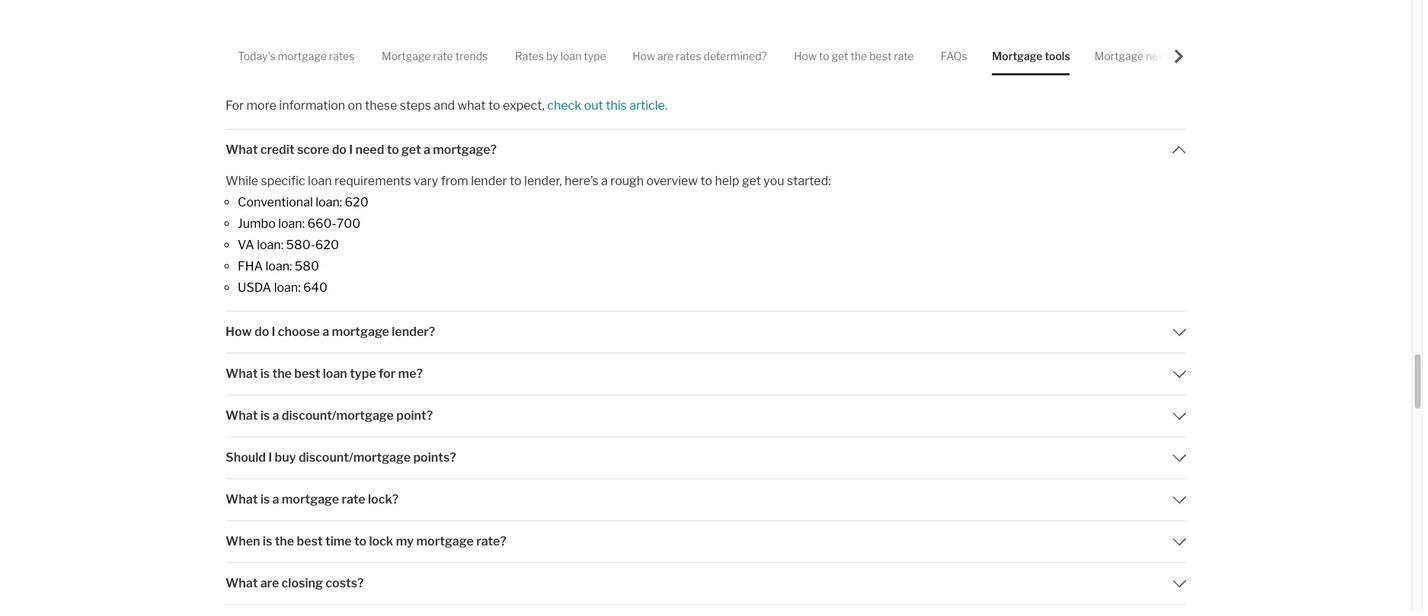 Task type: locate. For each thing, give the bounding box(es) containing it.
worry
[[582, 34, 615, 48]]

your down the sold on the left
[[328, 34, 353, 48]]

2 vertical spatial your
[[298, 55, 323, 70]]

what for what is a discount/mortgage point?
[[226, 408, 258, 422]]

loans
[[693, 13, 723, 27]]

industry
[[923, 34, 970, 48]]

how down usda
[[226, 324, 252, 339]]

1 horizontal spatial type
[[584, 50, 606, 62]]

monthly
[[1020, 13, 1067, 27]]

conventional
[[238, 195, 313, 209]]

rate down third-
[[433, 50, 453, 62]]

a inside while specific loan requirements vary from lender to lender, here's a rough overview to help get you started: conventional loan: 620 jumbo loan: 660-700 va loan: 580-620 fha loan: 580 usda loan: 640
[[601, 173, 608, 188]]

credit
[[260, 142, 295, 157]]

0 vertical spatial are
[[658, 50, 674, 62]]

how for how do i choose a mortgage lender?
[[226, 324, 252, 339]]

1 mortgage from the left
[[382, 50, 431, 62]]

do left choose
[[254, 324, 269, 339]]

overview
[[647, 173, 698, 188]]

a up 'mortgage rate trends'
[[424, 34, 431, 48]]

1 horizontal spatial how
[[633, 50, 655, 62]]

and left "what" at the left top
[[434, 98, 455, 112]]

how down 'practice'
[[794, 50, 817, 62]]

how
[[633, 50, 655, 62], [794, 50, 817, 62], [226, 324, 252, 339]]

0 horizontal spatial they
[[273, 34, 299, 48]]

1 horizontal spatial be
[[865, 13, 879, 27]]

tools
[[1045, 50, 1070, 62]]

va
[[238, 237, 254, 252]]

of up next icon
[[1169, 34, 1181, 48]]

mortgage up "change"
[[1069, 13, 1125, 27]]

best left time
[[297, 534, 323, 548]]

2 mortgage from the left
[[992, 50, 1043, 62]]

620 down 660- at the left top
[[315, 237, 339, 252]]

1 vertical spatial best
[[294, 366, 320, 381]]

a right choose
[[323, 324, 329, 339]]

how down happens—it's
[[633, 50, 655, 62]]

and
[[973, 34, 994, 48], [434, 98, 455, 112]]

to right "what" at the left top
[[488, 98, 500, 112]]

1 service from the left
[[413, 13, 454, 27]]

what for what are closing costs?
[[226, 576, 258, 590]]

i left choose
[[272, 324, 275, 339]]

1 rates from the left
[[329, 50, 355, 62]]

5 what from the top
[[226, 576, 258, 590]]

do right score
[[332, 142, 347, 157]]

instead,
[[226, 34, 271, 48]]

to left help
[[701, 173, 712, 188]]

0 horizontal spatial 620
[[315, 237, 339, 252]]

3 mortgage from the left
[[1095, 50, 1144, 62]]

your
[[992, 13, 1017, 27], [328, 34, 353, 48], [298, 55, 323, 70]]

i
[[349, 142, 353, 157], [272, 324, 275, 339], [268, 450, 272, 464]]

rates down the sold on the left
[[329, 50, 355, 62]]

payment.
[[1128, 13, 1181, 27]]

4 what from the top
[[226, 492, 258, 506]]

0 horizontal spatial of
[[283, 55, 295, 70]]

today's
[[238, 50, 275, 62]]

mortgage for mortgage news
[[1095, 50, 1144, 62]]

check
[[547, 98, 582, 112]]

0 horizontal spatial service
[[413, 13, 454, 27]]

the right in
[[854, 34, 873, 48]]

1 vertical spatial won't
[[1068, 34, 1099, 48]]

i left buy
[[268, 450, 272, 464]]

1 horizontal spatial 620
[[345, 195, 369, 209]]

1 vertical spatial this
[[606, 98, 627, 112]]

they up 'practice'
[[803, 13, 828, 27]]

get left you at the top right of page
[[742, 173, 761, 188]]

0 horizontal spatial how
[[226, 324, 252, 339]]

0 horizontal spatial are
[[260, 576, 279, 590]]

0 vertical spatial discount/mortgage
[[282, 408, 394, 422]]

rates for are
[[676, 50, 701, 62]]

service
[[413, 13, 454, 27], [620, 13, 661, 27]]

more
[[247, 98, 277, 112]]

be up banking
[[865, 13, 879, 27]]

mortgage down over
[[382, 50, 431, 62]]

you
[[764, 173, 785, 188]]

1 horizontal spatial are
[[658, 50, 674, 62]]

of right terms at the top of the page
[[283, 55, 295, 70]]

trends
[[455, 50, 488, 62]]

your left monthly
[[992, 13, 1017, 27]]

be
[[308, 13, 322, 27], [865, 13, 879, 27]]

discount/mortgage for points?
[[299, 450, 411, 464]]

their
[[664, 13, 690, 27]]

this right 'if'
[[628, 34, 649, 48]]

what for what is the best loan type for me?
[[226, 366, 258, 381]]

best down banking
[[870, 50, 892, 62]]

when
[[226, 534, 260, 548]]

620 up 700
[[345, 195, 369, 209]]

provider.
[[497, 34, 546, 48]]

news
[[1146, 50, 1172, 62]]

0 vertical spatial this
[[628, 34, 649, 48]]

rate down banking
[[894, 50, 914, 62]]

how for how to get the best rate
[[794, 50, 817, 62]]

what credit score do i need to get a mortgage?
[[226, 142, 497, 157]]

loan down don't
[[561, 50, 582, 62]]

2 rates from the left
[[676, 50, 701, 62]]

best for what is the best loan type for me?
[[294, 366, 320, 381]]

the down in
[[851, 50, 867, 62]]

loan:
[[316, 195, 342, 209], [278, 216, 305, 230], [257, 237, 283, 252], [266, 259, 292, 273], [274, 280, 301, 294]]

information
[[279, 98, 345, 112]]

2 be from the left
[[865, 13, 879, 27]]

points?
[[413, 450, 456, 464]]

they up today's mortgage rates
[[273, 34, 299, 48]]

0 vertical spatial and
[[973, 34, 994, 48]]

loan down score
[[308, 173, 332, 188]]

to left lock
[[354, 534, 367, 548]]

are left closing
[[260, 576, 279, 590]]

a up vary
[[424, 142, 430, 157]]

loan left over
[[356, 34, 380, 48]]

which
[[726, 13, 759, 27]]

won't up tools
[[1068, 34, 1099, 48]]

type left "for"
[[350, 366, 376, 381]]

mortgage down provider
[[992, 50, 1043, 62]]

1 horizontal spatial your
[[328, 34, 353, 48]]

1 horizontal spatial do
[[332, 142, 347, 157]]

best
[[870, 50, 892, 62], [294, 366, 320, 381], [297, 534, 323, 548]]

how to get the best rate
[[794, 50, 914, 62]]

1 what from the top
[[226, 142, 258, 157]]

your
[[226, 13, 252, 27]]

loan: right va
[[257, 237, 283, 252]]

may
[[281, 13, 305, 27]]

discount/mortgage
[[282, 408, 394, 422], [299, 450, 411, 464]]

what for what is a mortgage rate lock?
[[226, 492, 258, 506]]

this right out
[[606, 98, 627, 112]]

mortgage inside 'link'
[[382, 50, 431, 62]]

the up mortgage tools
[[996, 34, 1015, 48]]

the inside how to get the best rate link
[[851, 50, 867, 62]]

2 vertical spatial get
[[742, 173, 761, 188]]

1 vertical spatial get
[[402, 142, 421, 157]]

don't
[[549, 34, 580, 48]]

2 horizontal spatial get
[[832, 50, 848, 62]]

2 horizontal spatial mortgage
[[1095, 50, 1144, 62]]

rates
[[329, 50, 355, 62], [676, 50, 701, 62]]

of
[[1169, 34, 1181, 48], [283, 55, 295, 70]]

1 vertical spatial are
[[260, 576, 279, 590]]

1 horizontal spatial and
[[973, 34, 994, 48]]

0 horizontal spatial mortgage
[[382, 50, 431, 62]]

0 horizontal spatial rates
[[329, 50, 355, 62]]

1 horizontal spatial this
[[628, 34, 649, 48]]

to down 'practice'
[[819, 50, 829, 62]]

0 horizontal spatial won't
[[831, 13, 862, 27]]

lender?
[[392, 324, 435, 339]]

rates for mortgage
[[329, 50, 355, 62]]

loan
[[254, 13, 278, 27], [356, 34, 380, 48], [561, 50, 582, 62], [308, 173, 332, 188], [323, 366, 347, 381]]

0 horizontal spatial be
[[308, 13, 322, 27]]

is
[[260, 366, 270, 381], [260, 408, 270, 422], [260, 492, 270, 506], [263, 534, 272, 548]]

1 vertical spatial 620
[[315, 237, 339, 252]]

this inside your loan may be sold to another service provider: many lenders don't service their loans which means they won't be the ones collecting your monthly mortgage payment. instead, they turn your loan over to a third-party provider. don't worry if this happens—it's a common practice in the banking industry and the provider won't change any of the terms of your mortgage loan.
[[628, 34, 649, 48]]

time
[[325, 534, 352, 548]]

any
[[1146, 34, 1167, 48]]

what is the best loan type for me?
[[226, 366, 423, 381]]

get down in
[[832, 50, 848, 62]]

your down turn
[[298, 55, 323, 70]]

1 horizontal spatial mortgage
[[992, 50, 1043, 62]]

mortgage down turn
[[278, 50, 327, 62]]

type down worry
[[584, 50, 606, 62]]

collecting
[[934, 13, 989, 27]]

1 vertical spatial they
[[273, 34, 299, 48]]

best down choose
[[294, 366, 320, 381]]

2 horizontal spatial rate
[[894, 50, 914, 62]]

many
[[509, 13, 541, 27]]

rate inside 'link'
[[433, 50, 453, 62]]

mortgage?
[[433, 142, 497, 157]]

0 vertical spatial they
[[803, 13, 828, 27]]

service up third-
[[413, 13, 454, 27]]

don't
[[588, 13, 617, 27]]

for
[[226, 98, 244, 112]]

1 horizontal spatial rates
[[676, 50, 701, 62]]

a left rough
[[601, 173, 608, 188]]

rates
[[515, 50, 544, 62]]

1 vertical spatial i
[[272, 324, 275, 339]]

2 what from the top
[[226, 366, 258, 381]]

1 vertical spatial do
[[254, 324, 269, 339]]

be up turn
[[308, 13, 322, 27]]

0 horizontal spatial your
[[298, 55, 323, 70]]

to
[[351, 13, 363, 27], [410, 34, 422, 48], [819, 50, 829, 62], [488, 98, 500, 112], [387, 142, 399, 157], [510, 173, 522, 188], [701, 173, 712, 188], [354, 534, 367, 548]]

2 horizontal spatial how
[[794, 50, 817, 62]]

0 horizontal spatial do
[[254, 324, 269, 339]]

mortgage
[[382, 50, 431, 62], [992, 50, 1043, 62], [1095, 50, 1144, 62]]

are down happens—it's
[[658, 50, 674, 62]]

a up determined?
[[730, 34, 736, 48]]

out
[[584, 98, 603, 112]]

my
[[396, 534, 414, 548]]

mortgage down "change"
[[1095, 50, 1144, 62]]

how to get the best rate link
[[794, 37, 914, 76]]

2 vertical spatial best
[[297, 534, 323, 548]]

rate left lock?
[[342, 492, 365, 506]]

3 what from the top
[[226, 408, 258, 422]]

next image
[[1173, 49, 1186, 63]]

1 vertical spatial type
[[350, 366, 376, 381]]

are inside how are rates determined? link
[[658, 50, 674, 62]]

how do i choose a mortgage lender?
[[226, 324, 435, 339]]

a down buy
[[272, 492, 279, 506]]

check out this article. link
[[547, 98, 668, 112]]

provider:
[[457, 13, 507, 27]]

1 horizontal spatial get
[[742, 173, 761, 188]]

rate
[[433, 50, 453, 62], [894, 50, 914, 62], [342, 492, 365, 506]]

and down the collecting
[[973, 34, 994, 48]]

0 horizontal spatial get
[[402, 142, 421, 157]]

1 vertical spatial discount/mortgage
[[299, 450, 411, 464]]

provider
[[1018, 34, 1065, 48]]

rates down happens—it's
[[676, 50, 701, 62]]

1 vertical spatial and
[[434, 98, 455, 112]]

1 horizontal spatial they
[[803, 13, 828, 27]]

in
[[841, 34, 851, 48]]

discount/mortgage up should i buy discount/mortgage points?
[[282, 408, 394, 422]]

mortgage
[[1069, 13, 1125, 27], [278, 50, 327, 62], [326, 55, 382, 70], [332, 324, 389, 339], [282, 492, 339, 506], [416, 534, 474, 548]]

banking
[[875, 34, 921, 48]]

0 vertical spatial best
[[870, 50, 892, 62]]

service up 'if'
[[620, 13, 661, 27]]

0 horizontal spatial rate
[[342, 492, 365, 506]]

won't up in
[[831, 13, 862, 27]]

640
[[303, 280, 328, 294]]

0 vertical spatial get
[[832, 50, 848, 62]]

i left need
[[349, 142, 353, 157]]

discount/mortgage down what is a discount/mortgage point? at the left bottom
[[299, 450, 411, 464]]

1 horizontal spatial service
[[620, 13, 661, 27]]

1 horizontal spatial rate
[[433, 50, 453, 62]]

0 horizontal spatial and
[[434, 98, 455, 112]]

are
[[658, 50, 674, 62], [260, 576, 279, 590]]

get up vary
[[402, 142, 421, 157]]

1 horizontal spatial of
[[1169, 34, 1181, 48]]

0 vertical spatial your
[[992, 13, 1017, 27]]

loan: left 640
[[274, 280, 301, 294]]

what
[[226, 142, 258, 157], [226, 366, 258, 381], [226, 408, 258, 422], [226, 492, 258, 506], [226, 576, 258, 590]]

rates by loan type
[[515, 50, 606, 62]]



Task type: describe. For each thing, give the bounding box(es) containing it.
the right "when"
[[275, 534, 294, 548]]

jumbo
[[238, 216, 276, 230]]

buy
[[275, 450, 296, 464]]

2 service from the left
[[620, 13, 661, 27]]

rates by loan type link
[[515, 37, 606, 76]]

costs?
[[326, 576, 364, 590]]

what for what credit score do i need to get a mortgage?
[[226, 142, 258, 157]]

should
[[226, 450, 266, 464]]

1 be from the left
[[308, 13, 322, 27]]

best for when is the best time to lock my mortgage rate?
[[297, 534, 323, 548]]

0 vertical spatial of
[[1169, 34, 1181, 48]]

rate?
[[476, 534, 507, 548]]

get inside while specific loan requirements vary from lender to lender, here's a rough overview to help get you started: conventional loan: 620 jumbo loan: 660-700 va loan: 580-620 fha loan: 580 usda loan: 640
[[742, 173, 761, 188]]

what are closing costs?
[[226, 576, 364, 590]]

expect,
[[503, 98, 545, 112]]

choose
[[278, 324, 320, 339]]

580-
[[286, 237, 315, 252]]

1 vertical spatial of
[[283, 55, 295, 70]]

these
[[365, 98, 397, 112]]

0 vertical spatial won't
[[831, 13, 862, 27]]

mortgage right my
[[416, 534, 474, 548]]

660-
[[307, 216, 337, 230]]

article.
[[629, 98, 668, 112]]

loan: up 660- at the left top
[[316, 195, 342, 209]]

loan: left 580 on the left top of page
[[266, 259, 292, 273]]

loan inside while specific loan requirements vary from lender to lender, here's a rough overview to help get you started: conventional loan: 620 jumbo loan: 660-700 va loan: 580-620 fha loan: 580 usda loan: 640
[[308, 173, 332, 188]]

loan down how do i choose a mortgage lender?
[[323, 366, 347, 381]]

while
[[226, 173, 258, 188]]

usda
[[238, 280, 271, 294]]

0 vertical spatial type
[[584, 50, 606, 62]]

when is the best time to lock my mortgage rate?
[[226, 534, 507, 548]]

to right over
[[410, 34, 422, 48]]

another
[[366, 13, 410, 27]]

over
[[382, 34, 407, 48]]

closing
[[282, 576, 323, 590]]

here's
[[565, 173, 599, 188]]

rough
[[611, 173, 644, 188]]

mortgage rate trends link
[[382, 37, 488, 76]]

mortgage up "for"
[[332, 324, 389, 339]]

1 horizontal spatial won't
[[1068, 34, 1099, 48]]

what
[[458, 98, 486, 112]]

loan left the may
[[254, 13, 278, 27]]

0 vertical spatial do
[[332, 142, 347, 157]]

happens—it's
[[651, 34, 727, 48]]

requirements
[[335, 173, 411, 188]]

1 vertical spatial your
[[328, 34, 353, 48]]

and inside your loan may be sold to another service provider: many lenders don't service their loans which means they won't be the ones collecting your monthly mortgage payment. instead, they turn your loan over to a third-party provider. don't worry if this happens—it's a common practice in the banking industry and the provider won't change any of the terms of your mortgage loan.
[[973, 34, 994, 48]]

sold
[[325, 13, 348, 27]]

lenders
[[543, 13, 586, 27]]

is for what is the best loan type for me?
[[260, 366, 270, 381]]

by
[[546, 50, 558, 62]]

is for what is a mortgage rate lock?
[[260, 492, 270, 506]]

mortgage news link
[[1095, 37, 1172, 76]]

mortgage up the on
[[326, 55, 382, 70]]

me?
[[398, 366, 423, 381]]

how are rates determined? link
[[633, 37, 767, 76]]

means
[[762, 13, 800, 27]]

580
[[295, 259, 319, 273]]

lock
[[369, 534, 393, 548]]

steps
[[400, 98, 431, 112]]

mortgage down buy
[[282, 492, 339, 506]]

party
[[465, 34, 495, 48]]

terms
[[247, 55, 281, 70]]

ones
[[903, 13, 931, 27]]

get inside how to get the best rate link
[[832, 50, 848, 62]]

2 horizontal spatial your
[[992, 13, 1017, 27]]

fha
[[238, 259, 263, 273]]

to right the sold on the left
[[351, 13, 363, 27]]

for
[[379, 366, 396, 381]]

mortgage for mortgage tools
[[992, 50, 1043, 62]]

the down choose
[[272, 366, 292, 381]]

help
[[715, 173, 739, 188]]

mortgage tools link
[[992, 37, 1070, 76]]

is for when is the best time to lock my mortgage rate?
[[263, 534, 272, 548]]

point?
[[396, 408, 433, 422]]

today's mortgage rates link
[[238, 37, 355, 76]]

700
[[337, 216, 361, 230]]

discount/mortgage for point?
[[282, 408, 394, 422]]

how for how are rates determined?
[[633, 50, 655, 62]]

loan.
[[385, 55, 411, 70]]

the up banking
[[882, 13, 901, 27]]

while specific loan requirements vary from lender to lender, here's a rough overview to help get you started: conventional loan: 620 jumbo loan: 660-700 va loan: 580-620 fha loan: 580 usda loan: 640
[[226, 173, 831, 294]]

is for what is a discount/mortgage point?
[[260, 408, 270, 422]]

0 horizontal spatial type
[[350, 366, 376, 381]]

lender,
[[524, 173, 562, 188]]

determined?
[[704, 50, 767, 62]]

practice
[[792, 34, 839, 48]]

to right lender
[[510, 173, 522, 188]]

vary
[[414, 173, 438, 188]]

0 vertical spatial 620
[[345, 195, 369, 209]]

loan: up 580-
[[278, 216, 305, 230]]

need
[[355, 142, 384, 157]]

the down instead,
[[226, 55, 245, 70]]

change
[[1102, 34, 1144, 48]]

faqs link
[[941, 37, 967, 76]]

what is a mortgage rate lock?
[[226, 492, 399, 506]]

third-
[[434, 34, 465, 48]]

from
[[441, 173, 468, 188]]

specific
[[261, 173, 305, 188]]

are for closing
[[260, 576, 279, 590]]

a up buy
[[272, 408, 279, 422]]

common
[[739, 34, 789, 48]]

turn
[[301, 34, 325, 48]]

how are rates determined?
[[633, 50, 767, 62]]

2 vertical spatial i
[[268, 450, 272, 464]]

mortgage news
[[1095, 50, 1172, 62]]

are for rates
[[658, 50, 674, 62]]

0 horizontal spatial this
[[606, 98, 627, 112]]

faqs
[[941, 50, 967, 62]]

score
[[297, 142, 329, 157]]

should i buy discount/mortgage points?
[[226, 450, 456, 464]]

today's mortgage rates
[[238, 50, 355, 62]]

on
[[348, 98, 362, 112]]

mortgage for mortgage rate trends
[[382, 50, 431, 62]]

lock?
[[368, 492, 399, 506]]

mortgage tools
[[992, 50, 1070, 62]]

0 vertical spatial i
[[349, 142, 353, 157]]

if
[[618, 34, 625, 48]]

to right need
[[387, 142, 399, 157]]



Task type: vqa. For each thing, say whether or not it's contained in the screenshot.
'Jan' corresponding to Jan 7, 2021
no



